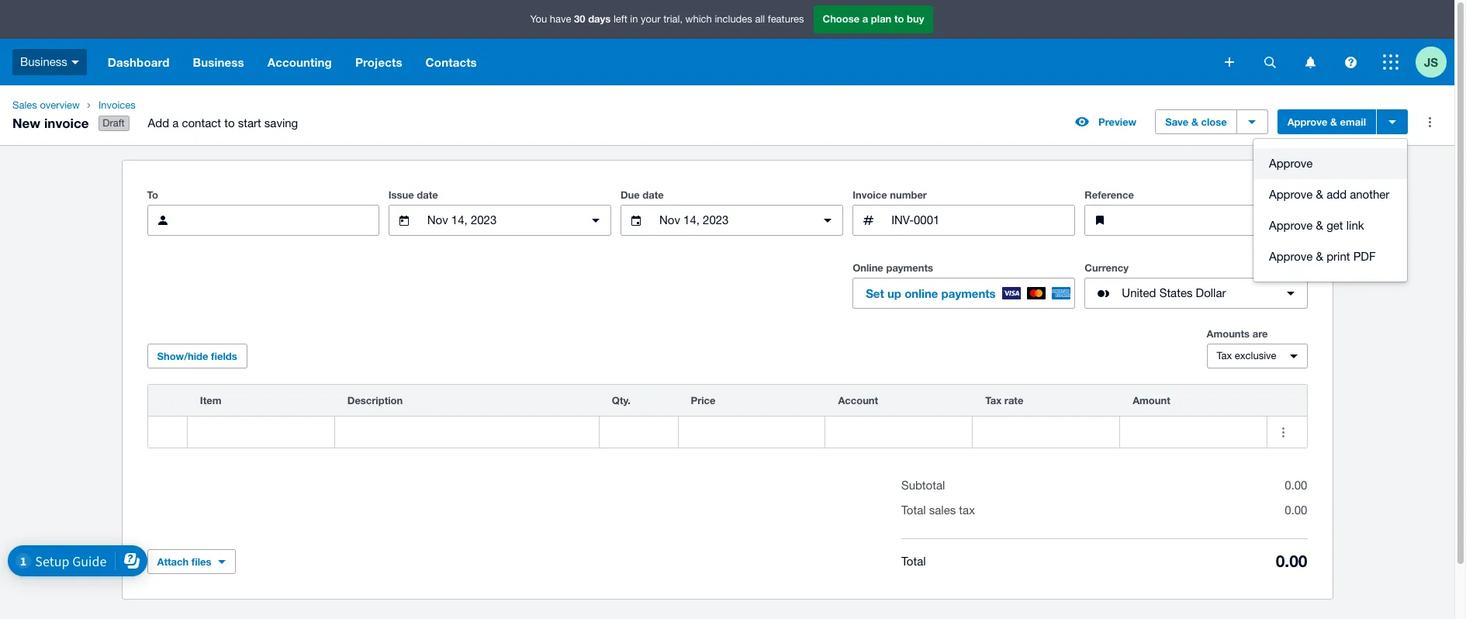 Task type: locate. For each thing, give the bounding box(es) containing it.
0 vertical spatial tax
[[1217, 350, 1233, 362]]

total for total
[[902, 555, 926, 568]]

set up online payments
[[866, 286, 996, 300]]

& for close
[[1192, 116, 1199, 128]]

invoice line item list element
[[147, 384, 1308, 449]]

Amount field
[[1121, 418, 1267, 447]]

0 horizontal spatial business
[[20, 55, 67, 68]]

business
[[20, 55, 67, 68], [193, 55, 244, 69]]

amounts
[[1207, 328, 1250, 340]]

business up invoices 'link'
[[193, 55, 244, 69]]

left
[[614, 13, 628, 25]]

approve for approve & email
[[1288, 116, 1328, 128]]

js button
[[1416, 39, 1455, 85]]

more invoice options image
[[1415, 106, 1446, 137]]

approve & get link
[[1270, 219, 1365, 232]]

qty.
[[612, 394, 631, 407]]

svg image
[[1306, 56, 1316, 68], [1345, 56, 1357, 68], [71, 60, 79, 64]]

navigation
[[96, 39, 1215, 85]]

united states dollar
[[1122, 286, 1227, 300]]

1 more date options image from the left
[[580, 205, 612, 236]]

total down subtotal
[[902, 504, 926, 517]]

includes
[[715, 13, 753, 25]]

approve
[[1288, 116, 1328, 128], [1270, 157, 1313, 170], [1270, 188, 1313, 201], [1270, 219, 1313, 232], [1270, 250, 1313, 263]]

1 vertical spatial payments
[[942, 286, 996, 300]]

0 vertical spatial to
[[895, 13, 905, 25]]

approve left get
[[1270, 219, 1313, 232]]

save
[[1166, 116, 1189, 128]]

a left plan
[[863, 13, 869, 25]]

1 horizontal spatial business
[[193, 55, 244, 69]]

tax down amounts
[[1217, 350, 1233, 362]]

1 date from the left
[[417, 189, 438, 201]]

1 horizontal spatial payments
[[942, 286, 996, 300]]

Reference text field
[[1122, 206, 1307, 235]]

tax for tax rate
[[986, 394, 1002, 407]]

approve left 'email' at the top of page
[[1288, 116, 1328, 128]]

business inside popup button
[[20, 55, 67, 68]]

business up sales overview
[[20, 55, 67, 68]]

show/hide fields button
[[147, 344, 247, 369]]

to left start
[[224, 117, 235, 130]]

up
[[888, 286, 902, 300]]

a
[[863, 13, 869, 25], [172, 117, 179, 130]]

choose a plan to buy
[[823, 13, 925, 25]]

more date options image for issue date
[[580, 205, 612, 236]]

attach files
[[157, 556, 212, 568]]

tax inside popup button
[[1217, 350, 1233, 362]]

pdf
[[1354, 250, 1376, 263]]

are
[[1253, 328, 1269, 340]]

total down total sales tax
[[902, 555, 926, 568]]

you
[[530, 13, 547, 25]]

2 more date options image from the left
[[813, 205, 844, 236]]

0 horizontal spatial date
[[417, 189, 438, 201]]

approve & add another button
[[1254, 179, 1408, 210]]

draft
[[103, 117, 125, 129]]

invoice number
[[853, 189, 927, 201]]

tax left rate
[[986, 394, 1002, 407]]

sales overview
[[12, 99, 80, 111]]

1 horizontal spatial more date options image
[[813, 205, 844, 236]]

approve down 'approve & get link'
[[1270, 250, 1313, 263]]

1 vertical spatial to
[[224, 117, 235, 130]]

tax exclusive button
[[1207, 344, 1308, 369]]

business button
[[0, 39, 96, 85]]

None field
[[188, 417, 334, 448]]

date for issue date
[[417, 189, 438, 201]]

buy
[[907, 13, 925, 25]]

0 vertical spatial a
[[863, 13, 869, 25]]

& for email
[[1331, 116, 1338, 128]]

description
[[348, 394, 403, 407]]

amounts are
[[1207, 328, 1269, 340]]

approve up approve & add another
[[1270, 157, 1313, 170]]

2 vertical spatial 0.00
[[1276, 552, 1308, 571]]

0 vertical spatial payments
[[887, 262, 934, 274]]

dollar
[[1196, 286, 1227, 300]]

& left get
[[1317, 219, 1324, 232]]

0 horizontal spatial tax
[[986, 394, 1002, 407]]

payments up online
[[887, 262, 934, 274]]

&
[[1192, 116, 1199, 128], [1331, 116, 1338, 128], [1317, 188, 1324, 201], [1317, 219, 1324, 232], [1317, 250, 1324, 263]]

projects button
[[344, 39, 414, 85]]

0 horizontal spatial a
[[172, 117, 179, 130]]

approve for approve
[[1270, 157, 1313, 170]]

2 total from the top
[[902, 555, 926, 568]]

0.00 for total sales tax
[[1285, 504, 1308, 517]]

due
[[621, 189, 640, 201]]

invoices link
[[92, 98, 311, 113]]

0.00
[[1285, 479, 1308, 492], [1285, 504, 1308, 517], [1276, 552, 1308, 571]]

1 horizontal spatial svg image
[[1306, 56, 1316, 68]]

approve for approve & print pdf
[[1270, 250, 1313, 263]]

1 vertical spatial total
[[902, 555, 926, 568]]

a for contact
[[172, 117, 179, 130]]

more date options image
[[580, 205, 612, 236], [813, 205, 844, 236]]

exclusive
[[1235, 350, 1277, 362]]

date for due date
[[643, 189, 664, 201]]

0 horizontal spatial svg image
[[1225, 57, 1235, 67]]

date right issue
[[417, 189, 438, 201]]

to
[[895, 13, 905, 25], [224, 117, 235, 130]]

add
[[1327, 188, 1347, 201]]

0 horizontal spatial svg image
[[71, 60, 79, 64]]

list box
[[1254, 139, 1408, 282]]

invoices
[[98, 99, 136, 111]]

banner
[[0, 0, 1455, 85]]

payments right online
[[942, 286, 996, 300]]

save & close
[[1166, 116, 1228, 128]]

Description text field
[[335, 418, 599, 447]]

to for plan
[[895, 13, 905, 25]]

a right add
[[172, 117, 179, 130]]

contact element
[[147, 205, 379, 236]]

& left "print"
[[1317, 250, 1324, 263]]

list box containing approve
[[1254, 139, 1408, 282]]

0 horizontal spatial more date options image
[[580, 205, 612, 236]]

1 vertical spatial a
[[172, 117, 179, 130]]

1 horizontal spatial to
[[895, 13, 905, 25]]

have
[[550, 13, 572, 25]]

which
[[686, 13, 712, 25]]

Invoice number text field
[[890, 206, 1075, 235]]

date right due
[[643, 189, 664, 201]]

1 vertical spatial tax
[[986, 394, 1002, 407]]

payments
[[887, 262, 934, 274], [942, 286, 996, 300]]

0 horizontal spatial to
[[224, 117, 235, 130]]

0 vertical spatial total
[[902, 504, 926, 517]]

& left 'email' at the top of page
[[1331, 116, 1338, 128]]

1 horizontal spatial tax
[[1217, 350, 1233, 362]]

approve & email
[[1288, 116, 1367, 128]]

total
[[902, 504, 926, 517], [902, 555, 926, 568]]

svg image up 'email' at the top of page
[[1345, 56, 1357, 68]]

add a contact to start saving
[[148, 117, 298, 130]]

Due date text field
[[658, 206, 806, 235]]

30
[[574, 13, 586, 25]]

days
[[588, 13, 611, 25]]

to left buy
[[895, 13, 905, 25]]

2 date from the left
[[643, 189, 664, 201]]

approve & print pdf button
[[1254, 241, 1408, 273]]

currency
[[1085, 262, 1129, 274]]

& left add
[[1317, 188, 1324, 201]]

approve button
[[1254, 148, 1408, 179]]

amount
[[1133, 394, 1171, 407]]

1 horizontal spatial date
[[643, 189, 664, 201]]

choose
[[823, 13, 860, 25]]

1 vertical spatial 0.00
[[1285, 504, 1308, 517]]

start
[[238, 117, 261, 130]]

& right save
[[1192, 116, 1199, 128]]

tax
[[1217, 350, 1233, 362], [986, 394, 1002, 407]]

payments inside popup button
[[942, 286, 996, 300]]

0 vertical spatial 0.00
[[1285, 479, 1308, 492]]

issue
[[389, 189, 414, 201]]

tax inside invoice line item list element
[[986, 394, 1002, 407]]

group
[[1254, 139, 1408, 282]]

svg image up 'overview'
[[71, 60, 79, 64]]

approve up 'approve & get link'
[[1270, 188, 1313, 201]]

svg image
[[1384, 54, 1399, 70], [1265, 56, 1276, 68], [1225, 57, 1235, 67]]

Price field
[[679, 418, 825, 447]]

approve for approve & add another
[[1270, 188, 1313, 201]]

1 total from the top
[[902, 504, 926, 517]]

svg image up approve & email
[[1306, 56, 1316, 68]]

navigation containing dashboard
[[96, 39, 1215, 85]]

1 horizontal spatial a
[[863, 13, 869, 25]]

issue date
[[389, 189, 438, 201]]



Task type: describe. For each thing, give the bounding box(es) containing it.
svg image inside business popup button
[[71, 60, 79, 64]]

2 horizontal spatial svg image
[[1345, 56, 1357, 68]]

more date options image for due date
[[813, 205, 844, 236]]

all
[[755, 13, 765, 25]]

banner containing js
[[0, 0, 1455, 85]]

in
[[630, 13, 638, 25]]

contacts
[[426, 55, 477, 69]]

show/hide
[[157, 350, 208, 363]]

total sales tax
[[902, 504, 975, 517]]

Quantity field
[[600, 418, 678, 447]]

price
[[691, 394, 716, 407]]

0 horizontal spatial payments
[[887, 262, 934, 274]]

trial,
[[664, 13, 683, 25]]

group containing approve
[[1254, 139, 1408, 282]]

approve & email button
[[1278, 110, 1377, 134]]

united
[[1122, 286, 1157, 300]]

1 horizontal spatial svg image
[[1265, 56, 1276, 68]]

print
[[1327, 250, 1351, 263]]

set up online payments button
[[853, 278, 1076, 309]]

projects
[[355, 55, 402, 69]]

Issue date text field
[[426, 206, 574, 235]]

js
[[1425, 55, 1439, 69]]

to for contact
[[224, 117, 235, 130]]

get
[[1327, 219, 1344, 232]]

a for plan
[[863, 13, 869, 25]]

sales
[[12, 99, 37, 111]]

accounting
[[268, 55, 332, 69]]

invoice
[[853, 189, 888, 201]]

business button
[[181, 39, 256, 85]]

online
[[905, 286, 939, 300]]

saving
[[265, 117, 298, 130]]

reference
[[1085, 189, 1135, 201]]

attach
[[157, 556, 189, 568]]

Inventory item text field
[[188, 418, 334, 447]]

& for add
[[1317, 188, 1324, 201]]

files
[[192, 556, 212, 568]]

online payments
[[853, 262, 934, 274]]

overview
[[40, 99, 80, 111]]

show/hide fields
[[157, 350, 237, 363]]

set
[[866, 286, 885, 300]]

approve & add another
[[1270, 188, 1390, 201]]

account
[[839, 394, 879, 407]]

2 horizontal spatial svg image
[[1384, 54, 1399, 70]]

business inside dropdown button
[[193, 55, 244, 69]]

invoice number element
[[853, 205, 1076, 236]]

fields
[[211, 350, 237, 363]]

more line item options element
[[1268, 385, 1307, 416]]

to
[[147, 189, 158, 201]]

plan
[[871, 13, 892, 25]]

attach files button
[[147, 550, 236, 574]]

add
[[148, 117, 169, 130]]

invoice
[[44, 115, 89, 131]]

due date
[[621, 189, 664, 201]]

accounting button
[[256, 39, 344, 85]]

another
[[1351, 188, 1390, 201]]

rate
[[1005, 394, 1024, 407]]

new
[[12, 115, 41, 131]]

online
[[853, 262, 884, 274]]

& for print
[[1317, 250, 1324, 263]]

tax exclusive
[[1217, 350, 1277, 362]]

you have 30 days left in your trial, which includes all features
[[530, 13, 804, 25]]

email
[[1341, 116, 1367, 128]]

& for get
[[1317, 219, 1324, 232]]

sales
[[930, 504, 956, 517]]

more line item options image
[[1268, 417, 1299, 448]]

0.00 for subtotal
[[1285, 479, 1308, 492]]

To text field
[[184, 206, 378, 235]]

preview button
[[1066, 110, 1146, 134]]

approve & get link button
[[1254, 210, 1408, 241]]

item
[[200, 394, 222, 407]]

dashboard link
[[96, 39, 181, 85]]

tax for tax exclusive
[[1217, 350, 1233, 362]]

features
[[768, 13, 804, 25]]

preview
[[1099, 116, 1137, 128]]

approve for approve & get link
[[1270, 219, 1313, 232]]

approve & print pdf
[[1270, 250, 1376, 263]]

sales overview link
[[6, 98, 86, 113]]

contacts button
[[414, 39, 489, 85]]

contact
[[182, 117, 221, 130]]

tax rate
[[986, 394, 1024, 407]]

new invoice
[[12, 115, 89, 131]]

dashboard
[[108, 55, 170, 69]]

subtotal
[[902, 479, 946, 492]]

united states dollar button
[[1085, 278, 1308, 309]]

total for total sales tax
[[902, 504, 926, 517]]

states
[[1160, 286, 1193, 300]]

your
[[641, 13, 661, 25]]

tax
[[960, 504, 975, 517]]

close
[[1202, 116, 1228, 128]]



Task type: vqa. For each thing, say whether or not it's contained in the screenshot.
2024 to the middle
no



